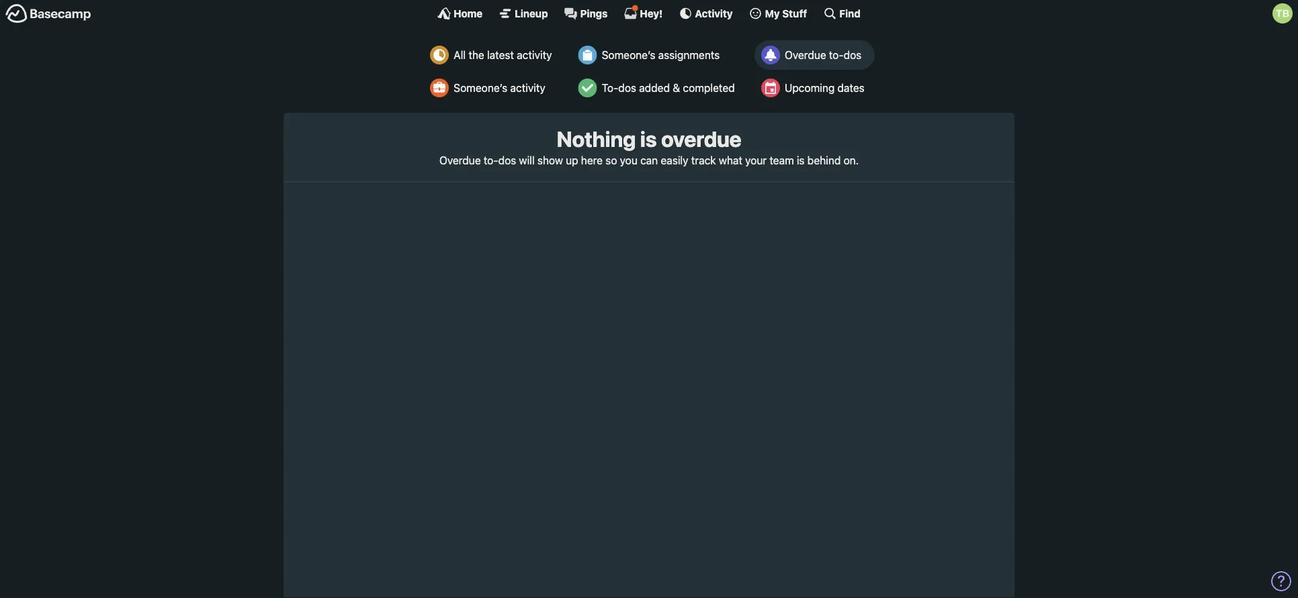 Task type: describe. For each thing, give the bounding box(es) containing it.
behind
[[808, 154, 841, 167]]

schedule image
[[761, 79, 780, 97]]

activity link
[[679, 7, 733, 20]]

on.
[[844, 154, 859, 167]]

will
[[519, 154, 535, 167]]

overdue to-dos
[[785, 49, 862, 62]]

1 vertical spatial activity
[[510, 82, 546, 94]]

someone's for someone's assignments
[[602, 49, 656, 62]]

what
[[719, 154, 743, 167]]

home
[[454, 7, 483, 19]]

your
[[746, 154, 767, 167]]

all
[[454, 49, 466, 62]]

assignment image
[[578, 46, 597, 65]]

to- inside nothing is overdue overdue to-dos will show up here so you can easily track what your team is behind on.
[[484, 154, 498, 167]]

added
[[639, 82, 670, 94]]

someone's for someone's activity
[[454, 82, 508, 94]]

my stuff
[[765, 7, 808, 19]]

show
[[538, 154, 563, 167]]

nothing is overdue overdue to-dos will show up here so you can easily track what your team is behind on.
[[439, 126, 859, 167]]

dates
[[838, 82, 865, 94]]

someone's assignments link
[[572, 40, 745, 70]]

nothing
[[557, 126, 636, 152]]

up
[[566, 154, 578, 167]]

latest
[[487, 49, 514, 62]]

reports image
[[761, 46, 780, 65]]

activity
[[695, 7, 733, 19]]

0 horizontal spatial is
[[640, 126, 657, 152]]

someone's activity link
[[424, 73, 562, 103]]

overdue inside nothing is overdue overdue to-dos will show up here so you can easily track what your team is behind on.
[[439, 154, 481, 167]]

&
[[673, 82, 680, 94]]

to-dos added & completed
[[602, 82, 735, 94]]

pings
[[580, 7, 608, 19]]

all the latest activity
[[454, 49, 552, 62]]

0 vertical spatial overdue
[[785, 49, 827, 62]]



Task type: vqa. For each thing, say whether or not it's contained in the screenshot.
schedule icon
yes



Task type: locate. For each thing, give the bounding box(es) containing it.
1 horizontal spatial overdue
[[785, 49, 827, 62]]

dos inside nothing is overdue overdue to-dos will show up here so you can easily track what your team is behind on.
[[498, 154, 516, 167]]

1 vertical spatial overdue
[[439, 154, 481, 167]]

overdue
[[785, 49, 827, 62], [439, 154, 481, 167]]

track
[[692, 154, 716, 167]]

can
[[641, 154, 658, 167]]

overdue
[[661, 126, 742, 152]]

lineup
[[515, 7, 548, 19]]

someone's down the
[[454, 82, 508, 94]]

activity down all the latest activity
[[510, 82, 546, 94]]

1 horizontal spatial to-
[[829, 49, 844, 62]]

pings button
[[564, 7, 608, 20]]

0 horizontal spatial someone's
[[454, 82, 508, 94]]

0 vertical spatial activity
[[517, 49, 552, 62]]

overdue to-dos link
[[755, 40, 875, 70]]

activity
[[517, 49, 552, 62], [510, 82, 546, 94]]

here
[[581, 154, 603, 167]]

easily
[[661, 154, 689, 167]]

activity right the latest
[[517, 49, 552, 62]]

1 vertical spatial is
[[797, 154, 805, 167]]

0 vertical spatial someone's
[[602, 49, 656, 62]]

0 vertical spatial is
[[640, 126, 657, 152]]

1 vertical spatial someone's
[[454, 82, 508, 94]]

find
[[840, 7, 861, 19]]

activity report image
[[430, 46, 449, 65]]

hey!
[[640, 7, 663, 19]]

0 vertical spatial to-
[[829, 49, 844, 62]]

0 horizontal spatial overdue
[[439, 154, 481, 167]]

you
[[620, 154, 638, 167]]

upcoming dates
[[785, 82, 865, 94]]

dos left will
[[498, 154, 516, 167]]

my stuff button
[[749, 7, 808, 20]]

is right the team on the top
[[797, 154, 805, 167]]

is
[[640, 126, 657, 152], [797, 154, 805, 167]]

2 vertical spatial dos
[[498, 154, 516, 167]]

tim burton image
[[1273, 3, 1293, 24]]

so
[[606, 154, 617, 167]]

1 horizontal spatial someone's
[[602, 49, 656, 62]]

todo image
[[578, 79, 597, 97]]

find button
[[824, 7, 861, 20]]

stuff
[[783, 7, 808, 19]]

someone's assignments
[[602, 49, 720, 62]]

overdue left will
[[439, 154, 481, 167]]

is up can
[[640, 126, 657, 152]]

someone's
[[602, 49, 656, 62], [454, 82, 508, 94]]

team
[[770, 154, 794, 167]]

0 horizontal spatial to-
[[484, 154, 498, 167]]

completed
[[683, 82, 735, 94]]

switch accounts image
[[5, 3, 91, 24]]

dos
[[844, 49, 862, 62], [619, 82, 637, 94], [498, 154, 516, 167]]

to-dos added & completed link
[[572, 73, 745, 103]]

to- up the upcoming dates
[[829, 49, 844, 62]]

main element
[[0, 0, 1299, 26]]

2 horizontal spatial dos
[[844, 49, 862, 62]]

overdue up upcoming
[[785, 49, 827, 62]]

upcoming
[[785, 82, 835, 94]]

1 vertical spatial to-
[[484, 154, 498, 167]]

lineup link
[[499, 7, 548, 20]]

all the latest activity link
[[424, 40, 562, 70]]

1 vertical spatial dos
[[619, 82, 637, 94]]

to- left will
[[484, 154, 498, 167]]

the
[[469, 49, 484, 62]]

dos up dates
[[844, 49, 862, 62]]

0 vertical spatial dos
[[844, 49, 862, 62]]

my
[[765, 7, 780, 19]]

someone's activity
[[454, 82, 546, 94]]

home link
[[438, 7, 483, 20]]

to-
[[602, 82, 619, 94]]

upcoming dates link
[[755, 73, 875, 103]]

assignments
[[659, 49, 720, 62]]

someone's up to-
[[602, 49, 656, 62]]

0 horizontal spatial dos
[[498, 154, 516, 167]]

1 horizontal spatial dos
[[619, 82, 637, 94]]

hey! button
[[624, 5, 663, 20]]

to-
[[829, 49, 844, 62], [484, 154, 498, 167]]

dos left added
[[619, 82, 637, 94]]

1 horizontal spatial is
[[797, 154, 805, 167]]

person report image
[[430, 79, 449, 97]]



